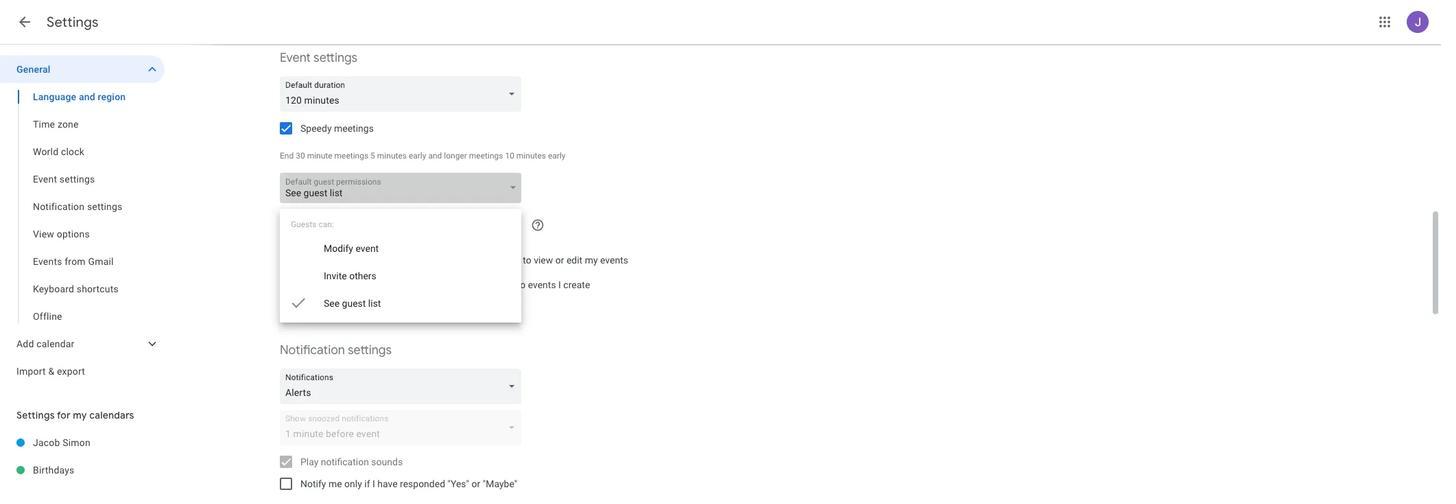 Task type: describe. For each thing, give the bounding box(es) containing it.
event
[[356, 243, 379, 254]]

play notification sounds
[[301, 456, 403, 467]]

default guest permissions see guest list
[[285, 177, 381, 198]]

add
[[362, 279, 378, 290]]

view
[[534, 255, 553, 266]]

calendars
[[89, 409, 134, 421]]

zone
[[58, 119, 79, 130]]

me
[[329, 478, 342, 489]]

time zone
[[33, 119, 79, 130]]

invitations
[[376, 255, 420, 266]]

world
[[33, 146, 58, 157]]

1 vertical spatial or
[[472, 478, 481, 489]]

0 vertical spatial if
[[422, 255, 428, 266]]

jacob simon
[[33, 437, 90, 448]]

&
[[48, 366, 54, 377]]

settings heading
[[47, 14, 99, 31]]

default
[[285, 177, 312, 187]]

1 horizontal spatial and
[[429, 151, 442, 161]]

"maybe"
[[483, 478, 518, 489]]

end 30 minute meetings 5 minutes early and longer meetings 10 minutes early
[[280, 151, 566, 161]]

language and region
[[33, 91, 126, 102]]

region
[[98, 91, 126, 102]]

add
[[16, 338, 34, 349]]

5
[[371, 151, 375, 161]]

birthdays link
[[33, 456, 165, 484]]

invite others
[[324, 270, 377, 281]]

30
[[296, 151, 305, 161]]

export
[[57, 366, 85, 377]]

end
[[280, 151, 294, 161]]

simon
[[63, 437, 90, 448]]

settings for settings
[[47, 14, 99, 31]]

10
[[505, 151, 515, 161]]

view options
[[33, 229, 90, 240]]

automatically add google meet video conferences to events i create
[[301, 279, 590, 290]]

import & export
[[16, 366, 85, 377]]

modify
[[324, 243, 353, 254]]

edit
[[567, 255, 583, 266]]

see
[[346, 255, 361, 266]]

sounds
[[372, 456, 403, 467]]

0 vertical spatial i
[[559, 279, 561, 290]]

notification
[[321, 456, 369, 467]]

offline
[[33, 311, 62, 322]]

invite
[[324, 270, 347, 281]]

video
[[437, 279, 460, 290]]

2 minutes from the left
[[517, 151, 546, 161]]

1 vertical spatial to
[[517, 279, 526, 290]]

1 vertical spatial i
[[373, 478, 375, 489]]

clock
[[61, 146, 84, 157]]

options
[[57, 229, 90, 240]]

0 vertical spatial events
[[600, 255, 629, 266]]

1 minutes from the left
[[377, 151, 407, 161]]

1 horizontal spatial my
[[585, 255, 598, 266]]

view
[[33, 229, 54, 240]]

conferences
[[462, 279, 515, 290]]

all
[[363, 255, 373, 266]]

speedy
[[301, 123, 332, 134]]

can:
[[319, 220, 334, 229]]

group containing language and region
[[0, 83, 165, 330]]

add calendar
[[16, 338, 74, 349]]

1 vertical spatial guest
[[304, 187, 328, 198]]

keyboard
[[33, 283, 74, 294]]

notify
[[301, 478, 326, 489]]

see guest list button
[[280, 173, 522, 206]]

minute
[[307, 151, 333, 161]]

0 vertical spatial to
[[523, 255, 532, 266]]

calendar
[[37, 338, 74, 349]]

meetings up 5
[[334, 123, 374, 134]]

notify me only if i have responded "yes" or "maybe"
[[301, 478, 518, 489]]

event inside group
[[33, 174, 57, 185]]



Task type: vqa. For each thing, say whether or not it's contained in the screenshot.
Add other calendars IMAGE
no



Task type: locate. For each thing, give the bounding box(es) containing it.
and left region
[[79, 91, 95, 102]]

0 vertical spatial or
[[556, 255, 564, 266]]

0 vertical spatial notification
[[33, 201, 85, 212]]

1 vertical spatial notification settings
[[280, 342, 392, 358]]

to left view
[[523, 255, 532, 266]]

0 vertical spatial and
[[79, 91, 95, 102]]

they
[[430, 255, 448, 266]]

and inside 'tree'
[[79, 91, 95, 102]]

minutes right 5
[[377, 151, 407, 161]]

notification down see guest list
[[280, 342, 345, 358]]

0 horizontal spatial event settings
[[33, 174, 95, 185]]

my
[[585, 255, 598, 266], [73, 409, 87, 421]]

permissions
[[336, 177, 381, 187]]

tree
[[0, 56, 165, 385]]

notification settings inside group
[[33, 201, 122, 212]]

list down "permissions"
[[330, 187, 343, 198]]

others
[[316, 255, 344, 266], [349, 270, 377, 281]]

others down modify
[[316, 255, 344, 266]]

1 horizontal spatial others
[[349, 270, 377, 281]]

birthdays
[[33, 465, 74, 476]]

1 vertical spatial if
[[365, 478, 370, 489]]

0 horizontal spatial see
[[285, 187, 301, 198]]

event settings
[[280, 50, 358, 66], [33, 174, 95, 185]]

0 vertical spatial event settings
[[280, 50, 358, 66]]

guests
[[291, 220, 317, 229]]

0 vertical spatial guest
[[314, 177, 334, 187]]

1 vertical spatial and
[[429, 151, 442, 161]]

1 vertical spatial have
[[378, 478, 398, 489]]

to
[[523, 255, 532, 266], [517, 279, 526, 290]]

0 vertical spatial have
[[451, 255, 471, 266]]

responded
[[400, 478, 445, 489]]

settings
[[314, 50, 358, 66], [60, 174, 95, 185], [87, 201, 122, 212], [348, 342, 392, 358]]

general
[[16, 64, 51, 75]]

import
[[16, 366, 46, 377]]

let others see all invitations if they have permission to view or edit my events
[[301, 255, 629, 266]]

have down the sounds
[[378, 478, 398, 489]]

play
[[301, 456, 319, 467]]

meetings
[[334, 123, 374, 134], [335, 151, 369, 161], [469, 151, 503, 161]]

to right conferences at the bottom left
[[517, 279, 526, 290]]

group
[[0, 83, 165, 330]]

0 horizontal spatial have
[[378, 478, 398, 489]]

if right only
[[365, 478, 370, 489]]

0 horizontal spatial list
[[330, 187, 343, 198]]

0 vertical spatial others
[[316, 255, 344, 266]]

and left longer
[[429, 151, 442, 161]]

notification settings down see guest list
[[280, 342, 392, 358]]

1 horizontal spatial have
[[451, 255, 471, 266]]

minutes right 10
[[517, 151, 546, 161]]

events from gmail
[[33, 256, 114, 267]]

list
[[330, 187, 343, 198], [368, 298, 381, 309]]

i
[[559, 279, 561, 290], [373, 478, 375, 489]]

0 horizontal spatial events
[[528, 279, 556, 290]]

shortcuts
[[77, 283, 119, 294]]

time
[[33, 119, 55, 130]]

1 horizontal spatial or
[[556, 255, 564, 266]]

notification up view options
[[33, 201, 85, 212]]

settings for my calendars tree
[[0, 429, 165, 484]]

1 vertical spatial others
[[349, 270, 377, 281]]

jacob simon tree item
[[0, 429, 165, 456]]

0 horizontal spatial others
[[316, 255, 344, 266]]

others down all
[[349, 270, 377, 281]]

0 horizontal spatial i
[[373, 478, 375, 489]]

see inside default guest permissions see guest list
[[285, 187, 301, 198]]

meetings left 5
[[335, 151, 369, 161]]

guest right default
[[314, 177, 334, 187]]

1 horizontal spatial early
[[548, 151, 566, 161]]

speedy meetings
[[301, 123, 374, 134]]

birthdays tree item
[[0, 456, 165, 484]]

notification settings up options
[[33, 201, 122, 212]]

google
[[380, 279, 410, 290]]

go back image
[[16, 14, 33, 30]]

i right only
[[373, 478, 375, 489]]

1 vertical spatial my
[[73, 409, 87, 421]]

see
[[285, 187, 301, 198], [324, 298, 340, 309]]

settings for my calendars
[[16, 409, 134, 421]]

see down default
[[285, 187, 301, 198]]

0 horizontal spatial notification settings
[[33, 201, 122, 212]]

guest for default
[[314, 177, 334, 187]]

0 horizontal spatial if
[[365, 478, 370, 489]]

settings
[[47, 14, 99, 31], [16, 409, 55, 421]]

0 horizontal spatial event
[[33, 174, 57, 185]]

0 horizontal spatial my
[[73, 409, 87, 421]]

1 horizontal spatial minutes
[[517, 151, 546, 161]]

0 horizontal spatial notification
[[33, 201, 85, 212]]

0 horizontal spatial and
[[79, 91, 95, 102]]

guests can:
[[291, 220, 334, 229]]

settings left the for
[[16, 409, 55, 421]]

language
[[33, 91, 76, 102]]

only
[[345, 478, 362, 489]]

gmail
[[88, 256, 114, 267]]

meet
[[413, 279, 434, 290]]

if left they
[[422, 255, 428, 266]]

and
[[79, 91, 95, 102], [429, 151, 442, 161]]

general tree item
[[0, 56, 165, 83]]

let
[[301, 255, 314, 266]]

modify event
[[324, 243, 379, 254]]

0 horizontal spatial early
[[409, 151, 426, 161]]

0 vertical spatial notification settings
[[33, 201, 122, 212]]

or right "yes"
[[472, 478, 481, 489]]

have right they
[[451, 255, 471, 266]]

1 horizontal spatial event
[[280, 50, 311, 66]]

1 horizontal spatial events
[[600, 255, 629, 266]]

"yes"
[[448, 478, 469, 489]]

see down automatically
[[324, 298, 340, 309]]

0 vertical spatial settings
[[47, 14, 99, 31]]

2 vertical spatial guest
[[342, 298, 366, 309]]

0 vertical spatial see
[[285, 187, 301, 198]]

1 vertical spatial event settings
[[33, 174, 95, 185]]

jacob
[[33, 437, 60, 448]]

0 horizontal spatial or
[[472, 478, 481, 489]]

permission
[[473, 255, 521, 266]]

early up see guest list dropdown button
[[409, 151, 426, 161]]

0 vertical spatial list
[[330, 187, 343, 198]]

others for invite
[[349, 270, 377, 281]]

1 vertical spatial notification
[[280, 342, 345, 358]]

or left 'edit'
[[556, 255, 564, 266]]

early
[[409, 151, 426, 161], [548, 151, 566, 161]]

1 horizontal spatial notification
[[280, 342, 345, 358]]

automatically
[[301, 279, 359, 290]]

1 vertical spatial events
[[528, 279, 556, 290]]

events down view
[[528, 279, 556, 290]]

my right the for
[[73, 409, 87, 421]]

1 vertical spatial settings
[[16, 409, 55, 421]]

have
[[451, 255, 471, 266], [378, 478, 398, 489]]

list inside default guest permissions see guest list
[[330, 187, 343, 198]]

events
[[33, 256, 62, 267]]

my right 'edit'
[[585, 255, 598, 266]]

1 early from the left
[[409, 151, 426, 161]]

others for let
[[316, 255, 344, 266]]

guest for see
[[342, 298, 366, 309]]

0 horizontal spatial minutes
[[377, 151, 407, 161]]

world clock
[[33, 146, 84, 157]]

2 early from the left
[[548, 151, 566, 161]]

create
[[564, 279, 590, 290]]

settings for settings for my calendars
[[16, 409, 55, 421]]

1 horizontal spatial see
[[324, 298, 340, 309]]

0 vertical spatial my
[[585, 255, 598, 266]]

events
[[600, 255, 629, 266], [528, 279, 556, 290]]

notification inside 'tree'
[[33, 201, 85, 212]]

1 vertical spatial see
[[324, 298, 340, 309]]

None field
[[280, 76, 527, 112], [280, 369, 527, 404], [280, 76, 527, 112], [280, 369, 527, 404]]

1 horizontal spatial notification settings
[[280, 342, 392, 358]]

1 horizontal spatial event settings
[[280, 50, 358, 66]]

i left create
[[559, 279, 561, 290]]

1 horizontal spatial i
[[559, 279, 561, 290]]

meetings left 10
[[469, 151, 503, 161]]

from
[[65, 256, 86, 267]]

early right 10
[[548, 151, 566, 161]]

guest down default
[[304, 187, 328, 198]]

event
[[280, 50, 311, 66], [33, 174, 57, 185]]

0 vertical spatial event
[[280, 50, 311, 66]]

guest
[[314, 177, 334, 187], [304, 187, 328, 198], [342, 298, 366, 309]]

1 vertical spatial list
[[368, 298, 381, 309]]

settings right the go back image
[[47, 14, 99, 31]]

1 horizontal spatial if
[[422, 255, 428, 266]]

notification settings
[[33, 201, 122, 212], [280, 342, 392, 358]]

longer
[[444, 151, 467, 161]]

notification
[[33, 201, 85, 212], [280, 342, 345, 358]]

1 horizontal spatial list
[[368, 298, 381, 309]]

or
[[556, 255, 564, 266], [472, 478, 481, 489]]

keyboard shortcuts
[[33, 283, 119, 294]]

see guest list
[[324, 298, 381, 309]]

guest down the add
[[342, 298, 366, 309]]

1 vertical spatial event
[[33, 174, 57, 185]]

events right 'edit'
[[600, 255, 629, 266]]

list down the add
[[368, 298, 381, 309]]

minutes
[[377, 151, 407, 161], [517, 151, 546, 161]]

tree containing general
[[0, 56, 165, 385]]

for
[[57, 409, 71, 421]]

if
[[422, 255, 428, 266], [365, 478, 370, 489]]

event settings inside 'tree'
[[33, 174, 95, 185]]



